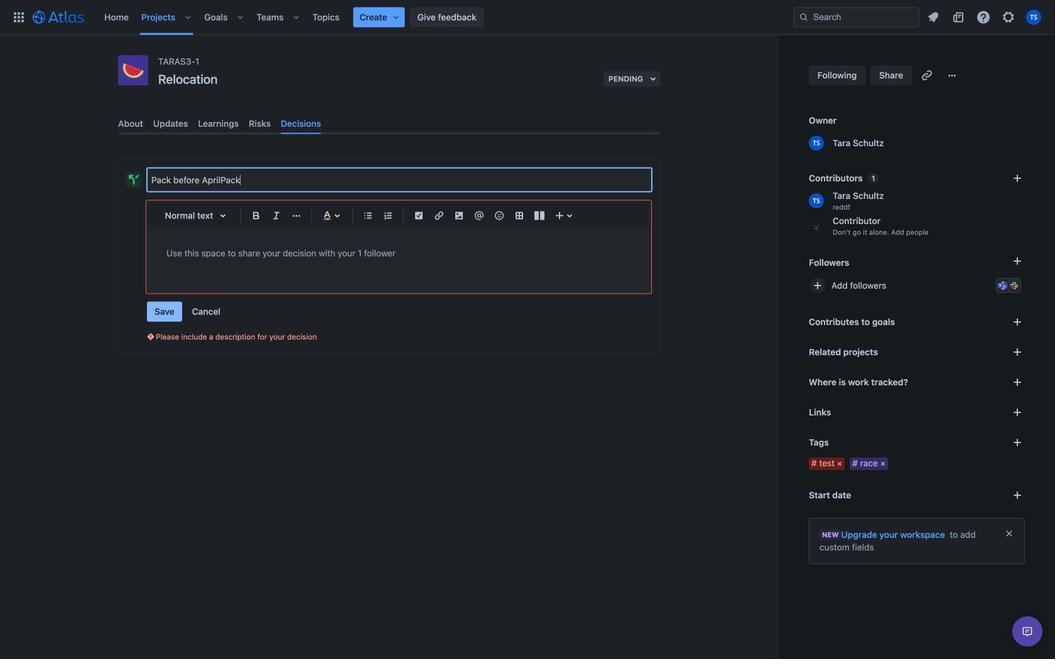 Task type: vqa. For each thing, say whether or not it's contained in the screenshot.
Link ⌘K icon
yes



Task type: locate. For each thing, give the bounding box(es) containing it.
banner
[[0, 0, 1056, 35]]

settings image
[[1002, 10, 1017, 25]]

close banner image
[[1005, 529, 1015, 539]]

group
[[147, 302, 228, 322]]

add image, video, or file image
[[452, 208, 467, 224]]

close tag image
[[879, 459, 889, 470]]

account image
[[1027, 10, 1042, 25]]

layouts image
[[532, 208, 547, 224]]

add related project image
[[1011, 345, 1026, 360]]

add follower image
[[811, 278, 826, 294]]

emoji : image
[[492, 208, 507, 224]]

list formating group
[[358, 206, 398, 226]]

open intercom messenger image
[[1021, 625, 1036, 640]]

mention @ image
[[472, 208, 487, 224]]

italic ⌘i image
[[269, 208, 284, 224]]

tab list
[[113, 113, 666, 134]]

more formatting image
[[289, 208, 304, 224]]

link ⌘k image
[[432, 208, 447, 224]]

help image
[[977, 10, 992, 25]]

search image
[[799, 12, 810, 22]]

None search field
[[794, 7, 920, 27]]

msteams logo showing  channels are connected to this project image
[[999, 281, 1009, 291]]

switch to... image
[[11, 10, 26, 25]]



Task type: describe. For each thing, give the bounding box(es) containing it.
top element
[[8, 0, 794, 35]]

notifications image
[[926, 10, 942, 25]]

add work tracking links image
[[1011, 375, 1026, 390]]

add goals image
[[1011, 315, 1026, 330]]

set start date image
[[1011, 488, 1026, 503]]

add tag image
[[1011, 436, 1026, 451]]

error image
[[146, 332, 156, 342]]

close tag image
[[835, 459, 845, 470]]

decision icon image
[[129, 175, 139, 185]]

What's the summary of your decision? text field
[[148, 169, 652, 191]]

Search field
[[794, 7, 920, 27]]

action item [] image
[[412, 208, 427, 224]]

bold ⌘b image
[[249, 208, 264, 224]]

add team or contributors image
[[1011, 171, 1026, 186]]

numbered list ⌘⇧7 image
[[381, 208, 396, 224]]

add link image
[[1011, 405, 1026, 420]]

bullet list ⌘⇧8 image
[[361, 208, 376, 224]]

table ⇧⌥t image
[[512, 208, 527, 224]]

slack logo showing nan channels are connected to this project image
[[1010, 281, 1020, 291]]

text formatting group
[[246, 206, 307, 226]]

Main content area, start typing to enter text. text field
[[167, 246, 632, 261]]

add a follower image
[[1011, 254, 1026, 269]]



